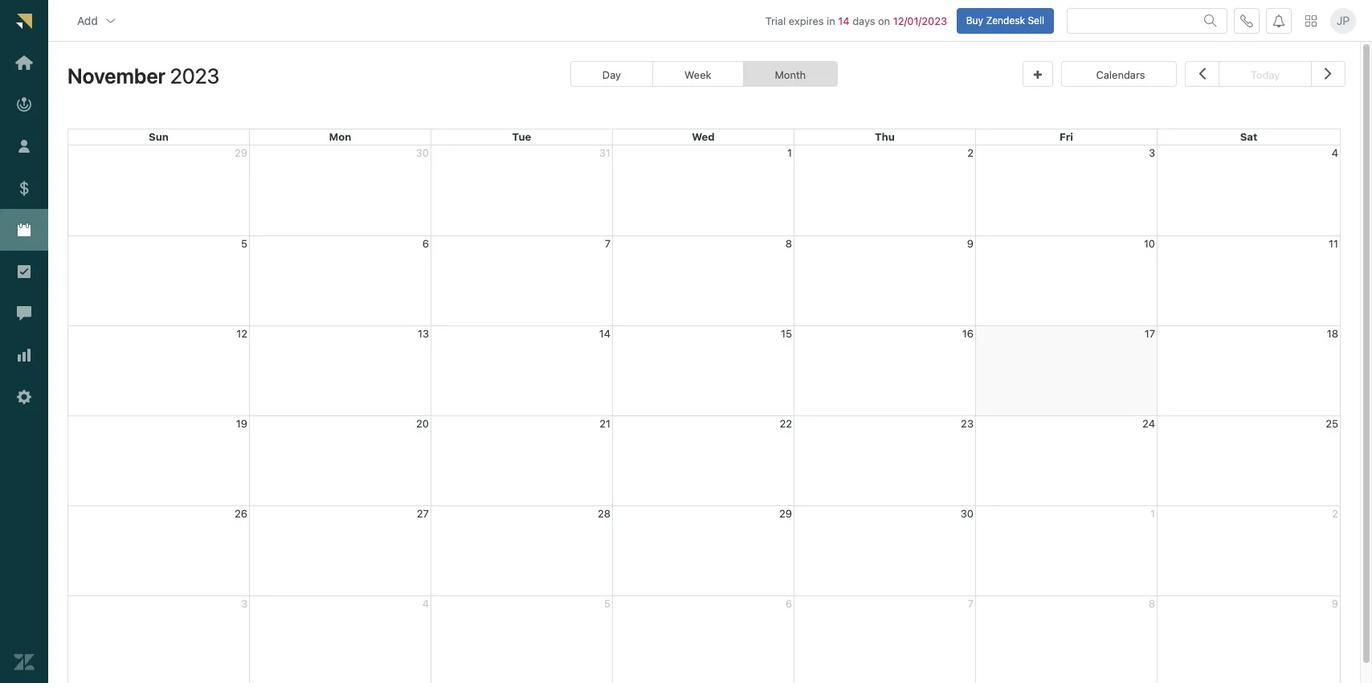Task type: vqa. For each thing, say whether or not it's contained in the screenshot.
Integrations for 2nd Integrations element from the top
no



Task type: describe. For each thing, give the bounding box(es) containing it.
0 horizontal spatial 29
[[235, 146, 247, 159]]

1 vertical spatial 3
[[241, 597, 247, 610]]

1 horizontal spatial 29
[[779, 507, 792, 520]]

0 vertical spatial 9
[[967, 237, 974, 250]]

tue
[[512, 130, 531, 143]]

week
[[685, 68, 712, 81]]

12/01/2023
[[893, 14, 947, 27]]

21
[[600, 417, 611, 430]]

angle left image
[[1199, 63, 1206, 84]]

18
[[1327, 327, 1339, 340]]

19
[[236, 417, 247, 430]]

jp button
[[1331, 8, 1356, 33]]

1 horizontal spatial 14
[[838, 14, 850, 27]]

12
[[236, 327, 247, 340]]

0 horizontal spatial 4
[[422, 597, 429, 610]]

zendesk
[[986, 14, 1025, 26]]

15
[[781, 327, 792, 340]]

1 horizontal spatial 4
[[1332, 146, 1339, 159]]

1 horizontal spatial 8
[[1149, 597, 1156, 610]]

17
[[1145, 327, 1156, 340]]

23
[[961, 417, 974, 430]]

on
[[878, 14, 890, 27]]

search image
[[1205, 14, 1217, 27]]

0 horizontal spatial 14
[[599, 327, 611, 340]]

expires
[[789, 14, 824, 27]]

calendars
[[1097, 68, 1145, 81]]

28
[[598, 507, 611, 520]]

sell
[[1028, 14, 1045, 26]]

sat
[[1240, 130, 1258, 143]]

add button
[[64, 4, 130, 37]]

1 vertical spatial 9
[[1332, 597, 1339, 610]]

days
[[853, 14, 875, 27]]

plus image
[[1034, 70, 1042, 80]]

0 horizontal spatial 5
[[241, 237, 247, 250]]

trial
[[766, 14, 786, 27]]

25
[[1326, 417, 1339, 430]]

0 horizontal spatial 7
[[605, 237, 611, 250]]

zendesk image
[[14, 652, 35, 673]]

mon
[[329, 130, 351, 143]]

1 horizontal spatial 30
[[961, 507, 974, 520]]

1 vertical spatial 6
[[786, 597, 792, 610]]



Task type: locate. For each thing, give the bounding box(es) containing it.
26
[[235, 507, 247, 520]]

1 vertical spatial 2
[[1332, 507, 1339, 520]]

buy zendesk sell button
[[957, 8, 1054, 33]]

1 vertical spatial 7
[[968, 597, 974, 610]]

22
[[780, 417, 792, 430]]

20
[[416, 417, 429, 430]]

0 vertical spatial 1
[[788, 146, 792, 159]]

0 vertical spatial 7
[[605, 237, 611, 250]]

4
[[1332, 146, 1339, 159], [422, 597, 429, 610]]

1
[[788, 146, 792, 159], [1151, 507, 1156, 520]]

0 vertical spatial 3
[[1149, 146, 1156, 159]]

1 horizontal spatial 3
[[1149, 146, 1156, 159]]

2023
[[170, 64, 220, 88]]

8
[[786, 237, 792, 250], [1149, 597, 1156, 610]]

5
[[241, 237, 247, 250], [604, 597, 611, 610]]

1 horizontal spatial 5
[[604, 597, 611, 610]]

buy
[[966, 14, 984, 26]]

14
[[838, 14, 850, 27], [599, 327, 611, 340]]

1 vertical spatial 30
[[961, 507, 974, 520]]

0 vertical spatial 2
[[968, 146, 974, 159]]

1 horizontal spatial 6
[[786, 597, 792, 610]]

zendesk products image
[[1306, 15, 1317, 26]]

0 vertical spatial 8
[[786, 237, 792, 250]]

fri
[[1060, 130, 1074, 143]]

1 vertical spatial 14
[[599, 327, 611, 340]]

november
[[67, 64, 166, 88]]

1 horizontal spatial 9
[[1332, 597, 1339, 610]]

bell image
[[1273, 14, 1286, 27]]

wed
[[692, 130, 715, 143]]

30
[[416, 146, 429, 159], [961, 507, 974, 520]]

buy zendesk sell
[[966, 14, 1045, 26]]

0 vertical spatial 6
[[423, 237, 429, 250]]

jp
[[1337, 14, 1350, 27]]

0 horizontal spatial 9
[[967, 237, 974, 250]]

0 vertical spatial 30
[[416, 146, 429, 159]]

0 vertical spatial 4
[[1332, 146, 1339, 159]]

29
[[235, 146, 247, 159], [779, 507, 792, 520]]

1 vertical spatial 1
[[1151, 507, 1156, 520]]

24
[[1143, 417, 1156, 430]]

0 horizontal spatial 1
[[788, 146, 792, 159]]

0 horizontal spatial 3
[[241, 597, 247, 610]]

6
[[423, 237, 429, 250], [786, 597, 792, 610]]

in
[[827, 14, 835, 27]]

0 horizontal spatial 6
[[423, 237, 429, 250]]

1 vertical spatial 5
[[604, 597, 611, 610]]

1 horizontal spatial 7
[[968, 597, 974, 610]]

1 vertical spatial 8
[[1149, 597, 1156, 610]]

day
[[603, 68, 621, 81]]

1 vertical spatial 29
[[779, 507, 792, 520]]

trial expires in 14 days on 12/01/2023
[[766, 14, 947, 27]]

31
[[599, 146, 611, 159]]

month
[[775, 68, 806, 81]]

11
[[1329, 237, 1339, 250]]

7
[[605, 237, 611, 250], [968, 597, 974, 610]]

0 horizontal spatial 8
[[786, 237, 792, 250]]

today
[[1251, 68, 1280, 81]]

9
[[967, 237, 974, 250], [1332, 597, 1339, 610]]

13
[[418, 327, 429, 340]]

1 vertical spatial 4
[[422, 597, 429, 610]]

november 2023
[[67, 64, 220, 88]]

calls image
[[1241, 14, 1254, 27]]

add
[[77, 13, 98, 27]]

16
[[963, 327, 974, 340]]

10
[[1144, 237, 1156, 250]]

angle right image
[[1325, 63, 1332, 84]]

0 horizontal spatial 2
[[968, 146, 974, 159]]

0 vertical spatial 29
[[235, 146, 247, 159]]

0 vertical spatial 5
[[241, 237, 247, 250]]

sun
[[149, 130, 169, 143]]

1 horizontal spatial 2
[[1332, 507, 1339, 520]]

chevron down image
[[104, 14, 117, 27]]

thu
[[875, 130, 895, 143]]

0 horizontal spatial 30
[[416, 146, 429, 159]]

3
[[1149, 146, 1156, 159], [241, 597, 247, 610]]

2
[[968, 146, 974, 159], [1332, 507, 1339, 520]]

1 horizontal spatial 1
[[1151, 507, 1156, 520]]

0 vertical spatial 14
[[838, 14, 850, 27]]

27
[[417, 507, 429, 520]]



